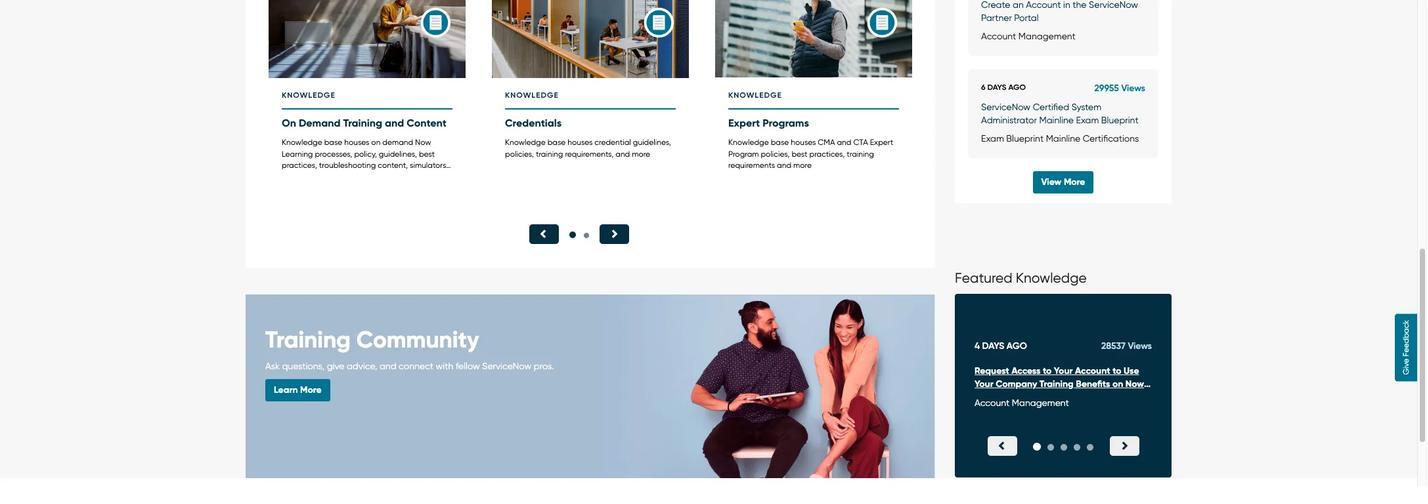 Task type: locate. For each thing, give the bounding box(es) containing it.
to right "access"
[[1043, 366, 1052, 377]]

1 horizontal spatial on
[[1113, 379, 1123, 390]]

base inside the knowledge base houses cma and cta  expert program policies, best practices, training requirements and more
[[771, 138, 789, 147]]

policies, inside the knowledge base houses cma and cta  expert program policies, best practices, training requirements and more
[[761, 149, 790, 159]]

0 horizontal spatial blueprint
[[1006, 133, 1044, 144]]

chevron right image
[[610, 229, 619, 239], [1120, 442, 1129, 451]]

your right "access"
[[1054, 366, 1073, 377]]

learning
[[282, 149, 313, 159], [975, 392, 1012, 404]]

policies,
[[505, 149, 534, 159], [761, 149, 790, 159]]

1 vertical spatial training
[[265, 327, 351, 354]]

0 vertical spatial your
[[1054, 366, 1073, 377]]

1 training from the left
[[536, 149, 563, 159]]

base for credentials
[[548, 138, 566, 147]]

demand
[[299, 117, 341, 129]]

lab
[[282, 172, 293, 181]]

0 horizontal spatial base
[[324, 138, 342, 147]]

days inside 29955 views list item
[[988, 82, 1007, 92]]

houses inside knowledge base houses credential guidelines, policies, training requirements, and more
[[568, 138, 593, 147]]

mainline inside servicenow certified system administrator mainline exam blueprint
[[1039, 115, 1074, 125]]

training up policy, at the left
[[343, 117, 382, 129]]

0 horizontal spatial training
[[536, 149, 563, 159]]

learn more
[[274, 385, 322, 396]]

create an account in the servicenow partner portal
[[981, 0, 1138, 23]]

knowledge
[[282, 91, 335, 100], [505, 91, 559, 100], [728, 91, 782, 100], [282, 138, 322, 147], [505, 138, 546, 147], [728, 138, 769, 147], [1016, 271, 1087, 287]]

knowledge link
[[272, 0, 470, 109], [495, 0, 693, 109], [719, 0, 916, 109]]

guidelines, down demand
[[379, 149, 417, 159]]

0 horizontal spatial policies,
[[505, 149, 534, 159]]

1 vertical spatial on
[[1113, 379, 1123, 390]]

ago up "access"
[[1007, 341, 1027, 352]]

certified
[[1033, 101, 1069, 112]]

ago for 4 days ago
[[1007, 341, 1027, 352]]

more down troubleshooting in the left top of the page
[[348, 172, 366, 181]]

more right learn
[[300, 385, 322, 396]]

3 houses from the left
[[791, 138, 816, 147]]

0 vertical spatial expert
[[728, 117, 760, 129]]

chevron right image for chevron left icon
[[1120, 442, 1129, 451]]

1 horizontal spatial guidelines,
[[633, 138, 671, 147]]

1 vertical spatial management
[[1012, 398, 1069, 409]]

1 best from the left
[[419, 149, 435, 159]]

0 vertical spatial blueprint
[[1101, 115, 1139, 125]]

training down "access"
[[1040, 379, 1074, 390]]

training inside knowledge base houses credential guidelines, policies, training requirements, and more
[[536, 149, 563, 159]]

knowledge link for on demand training and content
[[272, 0, 470, 109]]

3 base from the left
[[771, 138, 789, 147]]

2 houses from the left
[[568, 138, 593, 147]]

training inside the knowledge base houses cma and cta  expert program policies, best practices, training requirements and more
[[847, 149, 874, 159]]

0 horizontal spatial more
[[300, 385, 322, 396]]

and down troubleshooting in the left top of the page
[[331, 172, 346, 181]]

base
[[324, 138, 342, 147], [548, 138, 566, 147], [771, 138, 789, 147]]

and
[[385, 117, 404, 129], [837, 138, 852, 147], [616, 149, 630, 159], [777, 161, 792, 170], [331, 172, 346, 181], [380, 361, 396, 372]]

0 vertical spatial on
[[371, 138, 381, 147]]

0 horizontal spatial knowledge link
[[272, 0, 470, 109]]

1 policies, from the left
[[505, 149, 534, 159]]

guidelines, right "credential" at the top of the page
[[633, 138, 671, 147]]

account
[[1026, 0, 1061, 10], [981, 31, 1016, 41], [1075, 366, 1110, 377], [975, 398, 1010, 409]]

servicenow
[[1089, 0, 1138, 10], [981, 101, 1031, 112], [482, 361, 532, 372]]

and inside knowledge base houses credential guidelines, policies, training requirements, and more
[[616, 149, 630, 159]]

mainline down certified
[[1039, 115, 1074, 125]]

2 knowledge link from the left
[[495, 0, 693, 109]]

ago right 6
[[1009, 82, 1026, 92]]

now down use
[[1126, 379, 1144, 390]]

practices, inside knowledge base houses on demand now learning processes, policy,  guidelines, best practices, troubleshooting content, simulators, lab instances and more
[[282, 161, 317, 170]]

servicenow right the
[[1089, 0, 1138, 10]]

company
[[996, 379, 1037, 390]]

2 horizontal spatial base
[[771, 138, 789, 147]]

0 horizontal spatial best
[[419, 149, 435, 159]]

0 vertical spatial views
[[1122, 82, 1146, 94]]

1 to from the left
[[1043, 366, 1052, 377]]

1 horizontal spatial policies,
[[761, 149, 790, 159]]

instances
[[295, 172, 329, 181]]

blueprint
[[1101, 115, 1139, 125], [1006, 133, 1044, 144]]

partner
[[981, 12, 1012, 23]]

give
[[327, 361, 344, 372]]

0 vertical spatial guidelines,
[[633, 138, 671, 147]]

request
[[975, 366, 1009, 377]]

exam down 'system'
[[1076, 115, 1099, 125]]

certifications
[[1083, 133, 1139, 144]]

best down programs
[[792, 149, 808, 159]]

2 horizontal spatial more
[[793, 161, 812, 170]]

0 vertical spatial exam
[[1076, 115, 1099, 125]]

1 horizontal spatial to
[[1113, 366, 1122, 377]]

learning up lab
[[282, 149, 313, 159]]

to left use
[[1113, 366, 1122, 377]]

1 vertical spatial servicenow
[[981, 101, 1031, 112]]

0 vertical spatial training
[[343, 117, 382, 129]]

mainline
[[1039, 115, 1074, 125], [1046, 133, 1081, 144]]

1 horizontal spatial training
[[847, 149, 874, 159]]

days right 6
[[988, 82, 1007, 92]]

practices,
[[810, 149, 845, 159], [282, 161, 317, 170]]

1 vertical spatial exam
[[981, 133, 1004, 144]]

2 vertical spatial training
[[1040, 379, 1074, 390]]

chevron left image
[[998, 442, 1007, 451]]

more
[[632, 149, 650, 159], [793, 161, 812, 170], [348, 172, 366, 181]]

on up policy, at the left
[[371, 138, 381, 147]]

6 days ago
[[981, 82, 1026, 92]]

on
[[282, 117, 296, 129]]

cma
[[818, 138, 835, 147]]

base down programs
[[771, 138, 789, 147]]

chevron left image
[[539, 229, 548, 239]]

1 vertical spatial practices,
[[282, 161, 317, 170]]

create an account in the servicenow partner portal link
[[981, 0, 1146, 24]]

on
[[371, 138, 381, 147], [1113, 379, 1123, 390]]

your
[[1054, 366, 1073, 377], [975, 379, 994, 390]]

0 horizontal spatial practices,
[[282, 161, 317, 170]]

your down request
[[975, 379, 994, 390]]

administrator
[[981, 115, 1037, 125]]

29955 views
[[1095, 82, 1146, 94]]

simulators,
[[410, 161, 448, 170]]

exam blueprint mainline certifications
[[981, 133, 1139, 144]]

6
[[981, 82, 986, 92]]

1 horizontal spatial learning
[[975, 392, 1012, 404]]

1 vertical spatial more
[[793, 161, 812, 170]]

0 vertical spatial practices,
[[810, 149, 845, 159]]

1 vertical spatial guidelines,
[[379, 149, 417, 159]]

houses for on demand training and content
[[344, 138, 369, 147]]

knowledge link for credentials
[[495, 0, 693, 109]]

community
[[356, 327, 479, 354]]

expert right cta
[[870, 138, 893, 147]]

training down credentials link
[[536, 149, 563, 159]]

1 vertical spatial more
[[300, 385, 322, 396]]

list item
[[968, 0, 1159, 56]]

2 horizontal spatial knowledge link
[[719, 0, 916, 109]]

more inside knowledge base houses credential guidelines, policies, training requirements, and more
[[632, 149, 650, 159]]

houses
[[344, 138, 369, 147], [568, 138, 593, 147], [791, 138, 816, 147]]

servicenow inside create an account in the servicenow partner portal
[[1089, 0, 1138, 10]]

1 base from the left
[[324, 138, 342, 147]]

houses up the requirements,
[[568, 138, 593, 147]]

pros.
[[534, 361, 554, 372]]

29955
[[1095, 82, 1119, 94]]

training
[[536, 149, 563, 159], [847, 149, 874, 159]]

and right advice,
[[380, 361, 396, 372]]

0 vertical spatial now
[[415, 138, 431, 147]]

1 horizontal spatial blueprint
[[1101, 115, 1139, 125]]

account down company
[[975, 398, 1010, 409]]

1 vertical spatial days
[[982, 341, 1005, 352]]

0 vertical spatial servicenow
[[1089, 0, 1138, 10]]

0 horizontal spatial guidelines,
[[379, 149, 417, 159]]

more inside the knowledge base houses cma and cta  expert program policies, best practices, training requirements and more
[[793, 161, 812, 170]]

training community
[[265, 327, 479, 354]]

1 horizontal spatial houses
[[568, 138, 593, 147]]

base inside knowledge base houses credential guidelines, policies, training requirements, and more
[[548, 138, 566, 147]]

28537
[[1101, 341, 1126, 352]]

base inside knowledge base houses on demand now learning processes, policy,  guidelines, best practices, troubleshooting content, simulators, lab instances and more
[[324, 138, 342, 147]]

knowledge inside knowledge base houses credential guidelines, policies, training requirements, and more
[[505, 138, 546, 147]]

1 horizontal spatial now
[[1126, 379, 1144, 390]]

1 horizontal spatial knowledge link
[[495, 0, 693, 109]]

1 houses from the left
[[344, 138, 369, 147]]

2 policies, from the left
[[761, 149, 790, 159]]

0 vertical spatial chevron right image
[[610, 229, 619, 239]]

portal
[[1014, 12, 1039, 23]]

houses left cma
[[791, 138, 816, 147]]

expert up the program
[[728, 117, 760, 129]]

fellow
[[456, 361, 480, 372]]

base down credentials link
[[548, 138, 566, 147]]

practices, up lab
[[282, 161, 317, 170]]

28537 views
[[1101, 341, 1152, 352]]

views right 29955
[[1122, 82, 1146, 94]]

account up portal
[[1026, 0, 1061, 10]]

processes,
[[315, 149, 352, 159]]

days right 4
[[982, 341, 1005, 352]]

servicenow certified system administrator mainline exam blueprint
[[981, 101, 1139, 125]]

management
[[1019, 31, 1076, 41], [1012, 398, 1069, 409]]

0 horizontal spatial on
[[371, 138, 381, 147]]

1 horizontal spatial practices,
[[810, 149, 845, 159]]

training up questions, on the bottom
[[265, 327, 351, 354]]

2 base from the left
[[548, 138, 566, 147]]

2 training from the left
[[847, 149, 874, 159]]

2 vertical spatial more
[[348, 172, 366, 181]]

1 horizontal spatial expert
[[870, 138, 893, 147]]

management down company
[[1012, 398, 1069, 409]]

view more button
[[1033, 171, 1094, 193]]

policies, down the credentials
[[505, 149, 534, 159]]

mainline down servicenow certified system administrator mainline exam blueprint link
[[1046, 133, 1081, 144]]

0 vertical spatial more
[[1064, 176, 1085, 188]]

blueprint down administrator
[[1006, 133, 1044, 144]]

1 vertical spatial expert
[[870, 138, 893, 147]]

views for 29955 views
[[1122, 82, 1146, 94]]

learning down request
[[975, 392, 1012, 404]]

content,
[[378, 161, 408, 170]]

servicenow up administrator
[[981, 101, 1031, 112]]

ask
[[265, 361, 280, 372]]

now down content
[[415, 138, 431, 147]]

exam
[[1076, 115, 1099, 125], [981, 133, 1004, 144]]

houses inside knowledge base houses on demand now learning processes, policy,  guidelines, best practices, troubleshooting content, simulators, lab instances and more
[[344, 138, 369, 147]]

0 horizontal spatial learning
[[282, 149, 313, 159]]

now
[[415, 138, 431, 147], [1126, 379, 1144, 390]]

practices, down cma
[[810, 149, 845, 159]]

ago inside 29955 views list item
[[1009, 82, 1026, 92]]

servicenow inside servicenow certified system administrator mainline exam blueprint
[[981, 101, 1031, 112]]

blueprint up 'certifications' at the right
[[1101, 115, 1139, 125]]

1 horizontal spatial exam
[[1076, 115, 1099, 125]]

cta
[[854, 138, 868, 147]]

2 horizontal spatial servicenow
[[1089, 0, 1138, 10]]

to
[[1043, 366, 1052, 377], [1113, 366, 1122, 377]]

1 horizontal spatial best
[[792, 149, 808, 159]]

0 horizontal spatial houses
[[344, 138, 369, 147]]

more right 'view'
[[1064, 176, 1085, 188]]

1 horizontal spatial chevron right image
[[1120, 442, 1129, 451]]

1 vertical spatial now
[[1126, 379, 1144, 390]]

with
[[436, 361, 453, 372]]

policies, up "requirements"
[[761, 149, 790, 159]]

access
[[1012, 366, 1041, 377]]

houses inside the knowledge base houses cma and cta  expert program policies, best practices, training requirements and more
[[791, 138, 816, 147]]

expert programs
[[728, 117, 809, 129]]

29955 views list item
[[968, 69, 1159, 158]]

knowledge base houses on demand now learning processes, policy,  guidelines, best practices, troubleshooting content, simulators, lab instances and more
[[282, 138, 448, 181]]

demand
[[382, 138, 413, 147]]

exam inside servicenow certified system administrator mainline exam blueprint
[[1076, 115, 1099, 125]]

ago for 6 days ago
[[1009, 82, 1026, 92]]

0 horizontal spatial now
[[415, 138, 431, 147]]

4 days ago
[[975, 341, 1027, 352]]

1 horizontal spatial base
[[548, 138, 566, 147]]

3 knowledge link from the left
[[719, 0, 916, 109]]

more down programs
[[793, 161, 812, 170]]

training down cta
[[847, 149, 874, 159]]

1 horizontal spatial more
[[1064, 176, 1085, 188]]

0 horizontal spatial chevron right image
[[610, 229, 619, 239]]

more
[[1064, 176, 1085, 188], [300, 385, 322, 396]]

houses up policy, at the left
[[344, 138, 369, 147]]

account management
[[981, 31, 1076, 41]]

2 best from the left
[[792, 149, 808, 159]]

in
[[1063, 0, 1070, 10]]

0 vertical spatial more
[[632, 149, 650, 159]]

0 vertical spatial mainline
[[1039, 115, 1074, 125]]

1 vertical spatial chevron right image
[[1120, 442, 1129, 451]]

0 vertical spatial learning
[[282, 149, 313, 159]]

views inside 29955 views list item
[[1122, 82, 1146, 94]]

servicenow left pros.
[[482, 361, 532, 372]]

management down create an account in the servicenow partner portal
[[1019, 31, 1076, 41]]

1 vertical spatial blueprint
[[1006, 133, 1044, 144]]

best up simulators,
[[419, 149, 435, 159]]

1 horizontal spatial more
[[632, 149, 650, 159]]

guidelines,
[[633, 138, 671, 147], [379, 149, 417, 159]]

1 vertical spatial your
[[975, 379, 994, 390]]

0 vertical spatial management
[[1019, 31, 1076, 41]]

expert
[[728, 117, 760, 129], [870, 138, 893, 147]]

best
[[419, 149, 435, 159], [792, 149, 808, 159]]

1 vertical spatial learning
[[975, 392, 1012, 404]]

on right benefits
[[1113, 379, 1123, 390]]

0 horizontal spatial more
[[348, 172, 366, 181]]

1 horizontal spatial servicenow
[[981, 101, 1031, 112]]

2 horizontal spatial houses
[[791, 138, 816, 147]]

days
[[988, 82, 1007, 92], [982, 341, 1005, 352]]

base up processes,
[[324, 138, 342, 147]]

and down "credential" at the top of the page
[[616, 149, 630, 159]]

featured
[[955, 271, 1013, 287]]

troubleshooting
[[319, 161, 376, 170]]

more right the requirements,
[[632, 149, 650, 159]]

policies, inside knowledge base houses credential guidelines, policies, training requirements, and more
[[505, 149, 534, 159]]

0 vertical spatial days
[[988, 82, 1007, 92]]

exam down administrator
[[981, 133, 1004, 144]]

0 vertical spatial ago
[[1009, 82, 1026, 92]]

1 vertical spatial views
[[1128, 341, 1152, 352]]

0 horizontal spatial to
[[1043, 366, 1052, 377]]

views up use
[[1128, 341, 1152, 352]]

learning inside knowledge base houses on demand now learning processes, policy,  guidelines, best practices, troubleshooting content, simulators, lab instances and more
[[282, 149, 313, 159]]

management inside request access to your account to use your company training benefits on now learning account management
[[1012, 398, 1069, 409]]

best inside knowledge base houses on demand now learning processes, policy,  guidelines, best practices, troubleshooting content, simulators, lab instances and more
[[419, 149, 435, 159]]

0 horizontal spatial servicenow
[[482, 361, 532, 372]]

29955 views list
[[955, 0, 1172, 158]]

days for 6
[[988, 82, 1007, 92]]

guidelines, inside knowledge base houses on demand now learning processes, policy,  guidelines, best practices, troubleshooting content, simulators, lab instances and more
[[379, 149, 417, 159]]

1 vertical spatial ago
[[1007, 341, 1027, 352]]

on inside request access to your account to use your company training benefits on now learning account management
[[1113, 379, 1123, 390]]

training
[[343, 117, 382, 129], [265, 327, 351, 354], [1040, 379, 1074, 390]]

1 knowledge link from the left
[[272, 0, 470, 109]]



Task type: describe. For each thing, give the bounding box(es) containing it.
account inside create an account in the servicenow partner portal
[[1026, 0, 1061, 10]]

chevron right image for chevron left image
[[610, 229, 619, 239]]

policy,
[[354, 149, 377, 159]]

requirements,
[[565, 149, 614, 159]]

credentials link
[[505, 117, 562, 129]]

expert inside the knowledge base houses cma and cta  expert program policies, best practices, training requirements and more
[[870, 138, 893, 147]]

knowledge base houses credential guidelines, policies, training requirements, and more
[[505, 138, 671, 159]]

questions,
[[282, 361, 325, 372]]

content
[[407, 117, 447, 129]]

featured knowledge
[[955, 271, 1087, 287]]

blueprint inside servicenow certified system administrator mainline exam blueprint
[[1101, 115, 1139, 125]]

and up demand
[[385, 117, 404, 129]]

servicenow certified system administrator mainline exam blueprint link
[[981, 100, 1146, 126]]

on demand training and content
[[282, 117, 447, 129]]

list item containing create an account in the servicenow partner portal
[[968, 0, 1159, 56]]

training inside request access to your account to use your company training benefits on now learning account management
[[1040, 379, 1074, 390]]

use
[[1124, 366, 1139, 377]]

0 horizontal spatial exam
[[981, 133, 1004, 144]]

request access to your account to use your company training benefits on now learning link
[[975, 366, 1151, 404]]

and left cta
[[837, 138, 852, 147]]

knowledge base houses cma and cta  expert program policies, best practices, training requirements and more
[[728, 138, 893, 170]]

1 vertical spatial mainline
[[1046, 133, 1081, 144]]

account up benefits
[[1075, 366, 1110, 377]]

best inside the knowledge base houses cma and cta  expert program policies, best practices, training requirements and more
[[792, 149, 808, 159]]

and inside knowledge base houses on demand now learning processes, policy,  guidelines, best practices, troubleshooting content, simulators, lab instances and more
[[331, 172, 346, 181]]

ask questions, give advice, and connect with fellow servicenow pros.
[[265, 361, 554, 372]]

0 horizontal spatial expert
[[728, 117, 760, 129]]

now inside knowledge base houses on demand now learning processes, policy,  guidelines, best practices, troubleshooting content, simulators, lab instances and more
[[415, 138, 431, 147]]

base for expert programs
[[771, 138, 789, 147]]

learn more button
[[265, 380, 330, 402]]

days for 4
[[982, 341, 1005, 352]]

houses for expert programs
[[791, 138, 816, 147]]

4
[[975, 341, 980, 352]]

now inside request access to your account to use your company training benefits on now learning account management
[[1126, 379, 1144, 390]]

more for view more
[[1064, 176, 1085, 188]]

base for on demand training and content
[[324, 138, 342, 147]]

system
[[1072, 101, 1102, 112]]

2 vertical spatial servicenow
[[482, 361, 532, 372]]

learn more link
[[274, 385, 322, 396]]

training community main content
[[0, 0, 1417, 479]]

on demand training and content link
[[282, 117, 447, 129]]

1 horizontal spatial your
[[1054, 366, 1073, 377]]

credentials
[[505, 117, 562, 129]]

advice,
[[347, 361, 377, 372]]

view more
[[1041, 176, 1085, 188]]

programs
[[763, 117, 809, 129]]

learning inside request access to your account to use your company training benefits on now learning account management
[[975, 392, 1012, 404]]

2 to from the left
[[1113, 366, 1122, 377]]

more for learn more
[[300, 385, 322, 396]]

practices, inside the knowledge base houses cma and cta  expert program policies, best practices, training requirements and more
[[810, 149, 845, 159]]

0 horizontal spatial your
[[975, 379, 994, 390]]

expert programs link
[[728, 117, 809, 129]]

on inside knowledge base houses on demand now learning processes, policy,  guidelines, best practices, troubleshooting content, simulators, lab instances and more
[[371, 138, 381, 147]]

knowledge link for expert programs
[[719, 0, 916, 109]]

knowledge inside the knowledge base houses cma and cta  expert program policies, best practices, training requirements and more
[[728, 138, 769, 147]]

credential
[[595, 138, 631, 147]]

request access to your account to use your company training benefits on now learning account management
[[975, 366, 1144, 409]]

learn
[[274, 385, 298, 396]]

knowledge inside knowledge base houses on demand now learning processes, policy,  guidelines, best practices, troubleshooting content, simulators, lab instances and more
[[282, 138, 322, 147]]

the
[[1073, 0, 1087, 10]]

account down partner
[[981, 31, 1016, 41]]

more inside knowledge base houses on demand now learning processes, policy,  guidelines, best practices, troubleshooting content, simulators, lab instances and more
[[348, 172, 366, 181]]

houses for credentials
[[568, 138, 593, 147]]

view
[[1041, 176, 1062, 188]]

an
[[1013, 0, 1024, 10]]

management inside list item
[[1019, 31, 1076, 41]]

views for 28537 views
[[1128, 341, 1152, 352]]

guidelines, inside knowledge base houses credential guidelines, policies, training requirements, and more
[[633, 138, 671, 147]]

create
[[981, 0, 1011, 10]]

program
[[728, 149, 759, 159]]

connect
[[399, 361, 434, 372]]

benefits
[[1076, 379, 1110, 390]]

requirements
[[728, 161, 775, 170]]

and right "requirements"
[[777, 161, 792, 170]]



Task type: vqa. For each thing, say whether or not it's contained in the screenshot.
'list item' containing Create an Account in the ServiceNow Partner Portal
yes



